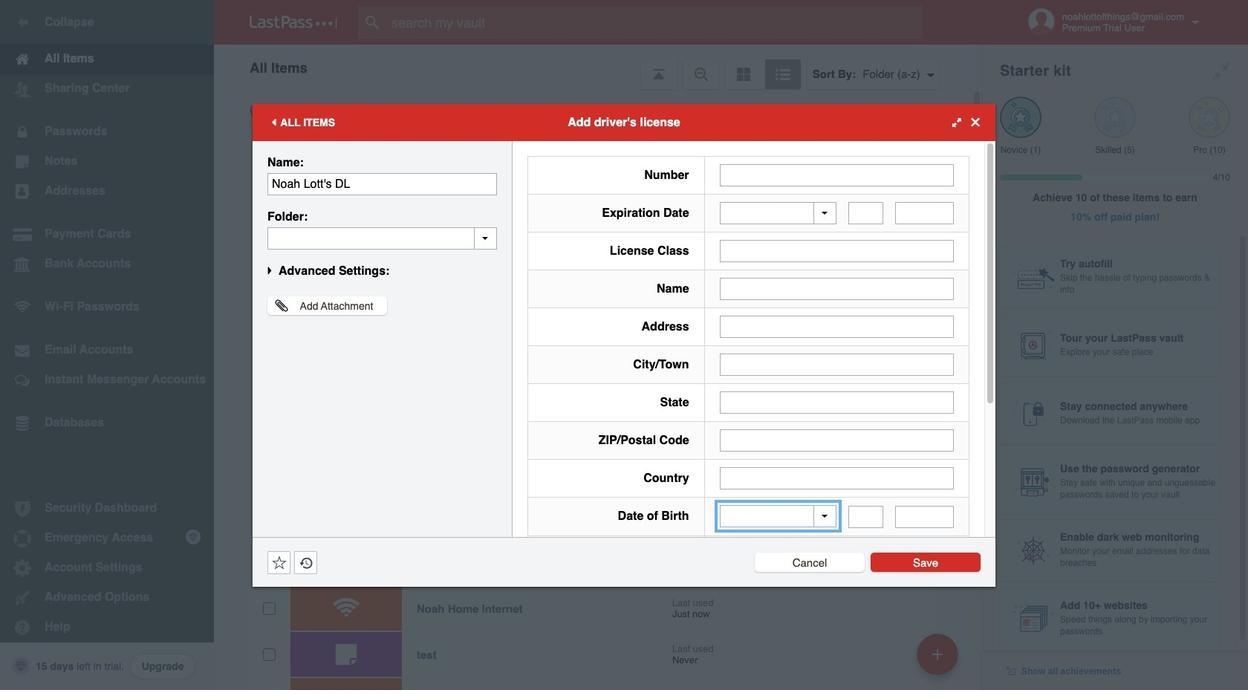 Task type: locate. For each thing, give the bounding box(es) containing it.
None text field
[[268, 173, 497, 195], [849, 202, 884, 224], [720, 240, 954, 262], [720, 392, 954, 414], [720, 467, 954, 490], [268, 173, 497, 195], [849, 202, 884, 224], [720, 240, 954, 262], [720, 392, 954, 414], [720, 467, 954, 490]]

None text field
[[720, 164, 954, 186], [896, 202, 954, 224], [268, 227, 497, 249], [720, 278, 954, 300], [720, 316, 954, 338], [720, 354, 954, 376], [720, 430, 954, 452], [849, 506, 884, 528], [896, 506, 954, 528], [720, 164, 954, 186], [896, 202, 954, 224], [268, 227, 497, 249], [720, 278, 954, 300], [720, 316, 954, 338], [720, 354, 954, 376], [720, 430, 954, 452], [849, 506, 884, 528], [896, 506, 954, 528]]

new item navigation
[[912, 630, 968, 690]]

search my vault text field
[[358, 6, 952, 39]]

dialog
[[253, 104, 996, 690]]



Task type: vqa. For each thing, say whether or not it's contained in the screenshot.
caret right image
no



Task type: describe. For each thing, give the bounding box(es) containing it.
new item image
[[933, 649, 943, 660]]

lastpass image
[[250, 16, 337, 29]]

main navigation navigation
[[0, 0, 214, 690]]

vault options navigation
[[214, 45, 983, 89]]

Search search field
[[358, 6, 952, 39]]



